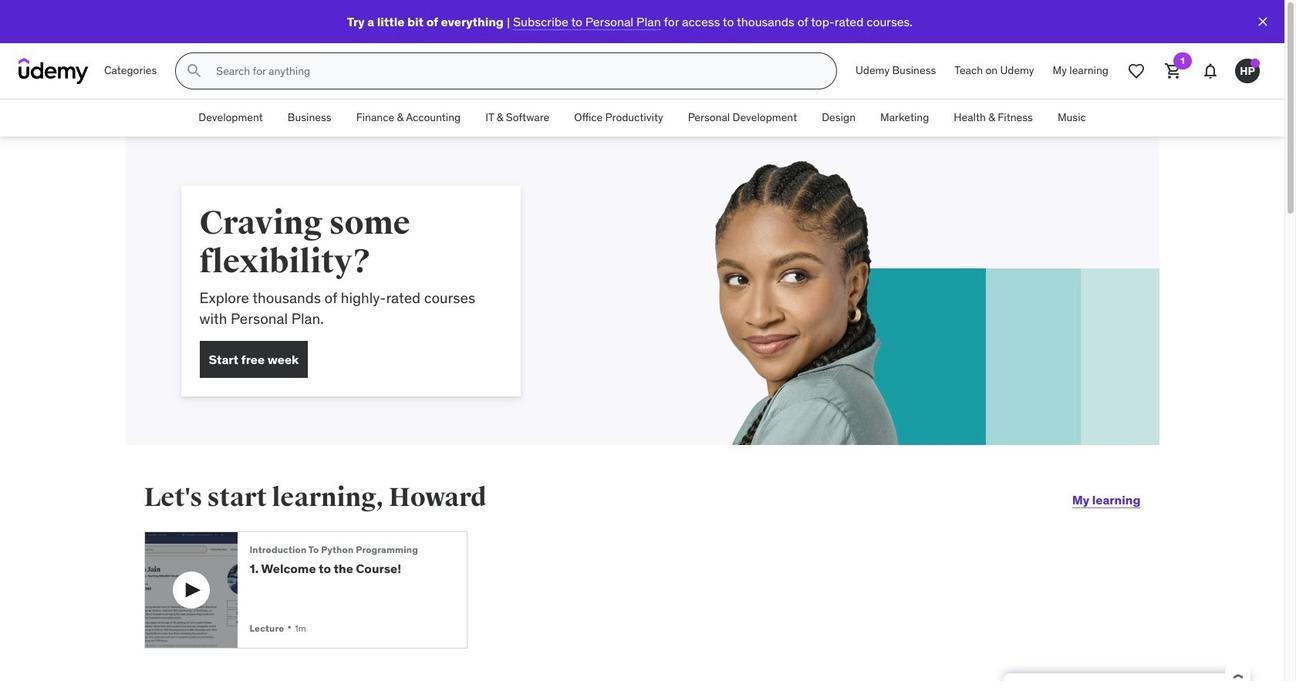 Task type: describe. For each thing, give the bounding box(es) containing it.
open survey image
[[1234, 674, 1243, 679]]

wishlist image
[[1127, 62, 1146, 80]]

shopping cart with 1 item image
[[1164, 62, 1183, 80]]

udemy image
[[19, 58, 89, 84]]

notifications image
[[1201, 62, 1220, 80]]



Task type: locate. For each thing, give the bounding box(es) containing it.
close image
[[1255, 14, 1271, 29]]

you have alerts image
[[1251, 59, 1260, 68]]

Search for anything text field
[[213, 58, 818, 84]]

submit search image
[[185, 62, 204, 80]]



Task type: vqa. For each thing, say whether or not it's contained in the screenshot.
you have alerts icon
yes



